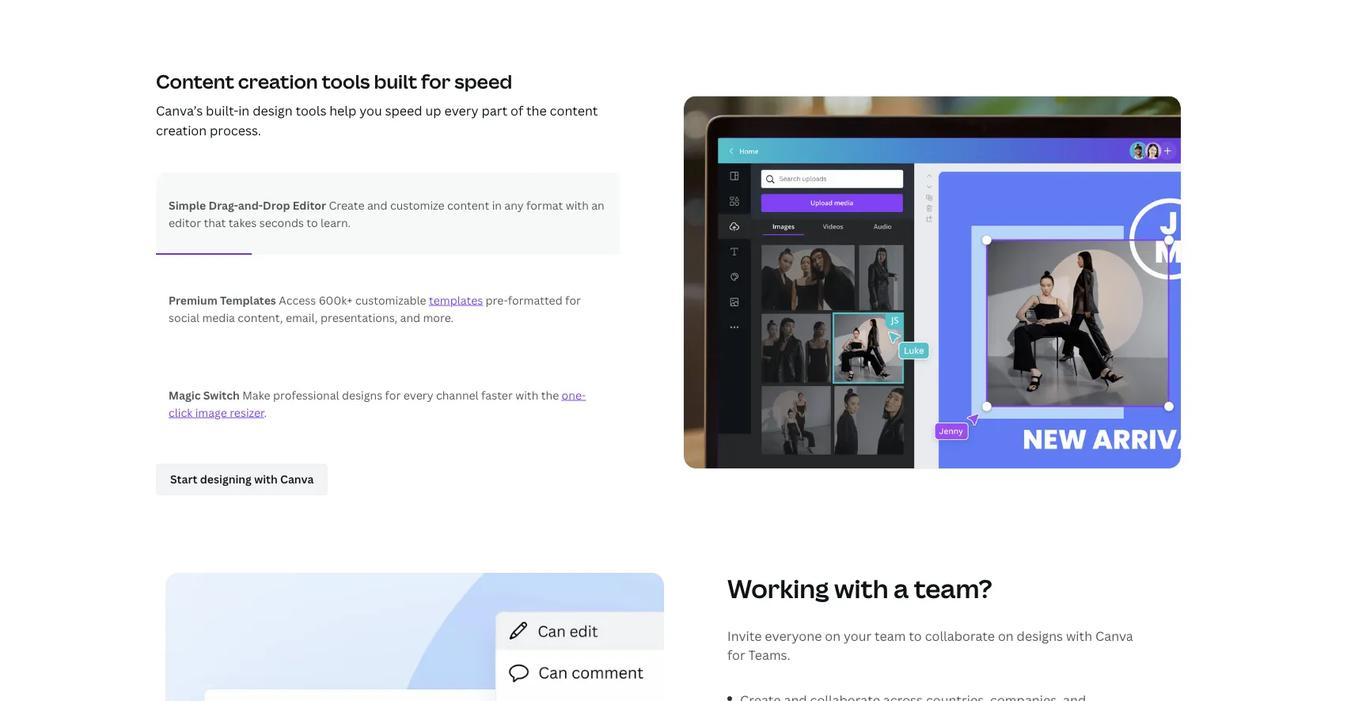 Task type: locate. For each thing, give the bounding box(es) containing it.
creation
[[238, 68, 318, 94], [156, 122, 207, 139]]

to down editor
[[307, 215, 318, 230]]

the inside content creation tools built for speed canva's built-in design tools help you speed up every part of the content creation process.
[[526, 102, 547, 119]]

canva's
[[156, 102, 203, 119]]

learn.
[[321, 215, 351, 230]]

0 horizontal spatial speed
[[385, 102, 422, 119]]

every
[[444, 102, 478, 119], [404, 387, 433, 402]]

0 horizontal spatial creation
[[156, 122, 207, 139]]

speed
[[454, 68, 512, 94], [385, 102, 422, 119]]

content left the any
[[447, 197, 489, 212]]

team
[[875, 628, 906, 645]]

1 horizontal spatial and
[[400, 310, 420, 325]]

1 horizontal spatial every
[[444, 102, 478, 119]]

1 horizontal spatial creation
[[238, 68, 318, 94]]

in left the any
[[492, 197, 502, 212]]

channel
[[436, 387, 479, 402]]

magic switch make professional designs for every channel faster with the
[[169, 387, 562, 402]]

0 vertical spatial designs
[[342, 387, 382, 402]]

built
[[374, 68, 417, 94]]

and down customizable
[[400, 310, 420, 325]]

every right up
[[444, 102, 478, 119]]

0 horizontal spatial and
[[367, 197, 387, 212]]

editor
[[169, 215, 201, 230]]

designs left canva
[[1017, 628, 1063, 645]]

0 horizontal spatial to
[[307, 215, 318, 230]]

in
[[238, 102, 250, 119], [492, 197, 502, 212]]

1 vertical spatial and
[[400, 310, 420, 325]]

email,
[[286, 310, 318, 325]]

to
[[307, 215, 318, 230], [909, 628, 922, 645]]

with
[[566, 197, 589, 212], [515, 387, 538, 402], [834, 571, 888, 606], [1066, 628, 1092, 645]]

creation up design
[[238, 68, 318, 94]]

0 horizontal spatial on
[[825, 628, 841, 645]]

1 horizontal spatial content
[[550, 102, 598, 119]]

every left channel
[[404, 387, 433, 402]]

that
[[204, 215, 226, 230]]

with left an
[[566, 197, 589, 212]]

collaborate
[[925, 628, 995, 645]]

of
[[510, 102, 523, 119]]

presentations,
[[320, 310, 397, 325]]

tools left help
[[296, 102, 326, 119]]

1 horizontal spatial speed
[[454, 68, 512, 94]]

for
[[421, 68, 451, 94], [565, 292, 581, 307], [385, 387, 401, 402], [727, 647, 745, 664]]

content right 'of'
[[550, 102, 598, 119]]

1 vertical spatial creation
[[156, 122, 207, 139]]

0 vertical spatial and
[[367, 197, 387, 212]]

on left your
[[825, 628, 841, 645]]

in inside content creation tools built for speed canva's built-in design tools help you speed up every part of the content creation process.
[[238, 102, 250, 119]]

1 horizontal spatial on
[[998, 628, 1014, 645]]

templates link
[[429, 292, 483, 307]]

media
[[202, 310, 235, 325]]

with inside create and customize content in any format with an editor that takes seconds to learn.
[[566, 197, 589, 212]]

0 vertical spatial content
[[550, 102, 598, 119]]

design
[[253, 102, 293, 119]]

speed left up
[[385, 102, 422, 119]]

premium
[[169, 292, 217, 307]]

teams.
[[748, 647, 790, 664]]

designs
[[342, 387, 382, 402], [1017, 628, 1063, 645]]

resizer
[[230, 405, 264, 420]]

for down invite
[[727, 647, 745, 664]]

on right the collaborate
[[998, 628, 1014, 645]]

more.
[[423, 310, 454, 325]]

and right create
[[367, 197, 387, 212]]

canva
[[1095, 628, 1133, 645]]

takes
[[229, 215, 257, 230]]

creation down canva's
[[156, 122, 207, 139]]

1 horizontal spatial designs
[[1017, 628, 1063, 645]]

team?
[[914, 571, 992, 606]]

0 vertical spatial every
[[444, 102, 478, 119]]

one- click image resizer
[[169, 387, 586, 420]]

any
[[504, 197, 524, 212]]

for right formatted
[[565, 292, 581, 307]]

1 vertical spatial to
[[909, 628, 922, 645]]

2 on from the left
[[998, 628, 1014, 645]]

1 horizontal spatial in
[[492, 197, 502, 212]]

0 horizontal spatial content
[[447, 197, 489, 212]]

seconds
[[259, 215, 304, 230]]

in up "process."
[[238, 102, 250, 119]]

0 vertical spatial to
[[307, 215, 318, 230]]

1 vertical spatial every
[[404, 387, 433, 402]]

0 horizontal spatial in
[[238, 102, 250, 119]]

0 vertical spatial in
[[238, 102, 250, 119]]

drag-
[[209, 197, 238, 212]]

the
[[526, 102, 547, 119], [541, 387, 559, 402]]

content
[[550, 102, 598, 119], [447, 197, 489, 212]]

customize
[[390, 197, 445, 212]]

for up up
[[421, 68, 451, 94]]

1 vertical spatial content
[[447, 197, 489, 212]]

1 horizontal spatial to
[[909, 628, 922, 645]]

with left a at the right of the page
[[834, 571, 888, 606]]

editor
[[293, 197, 326, 212]]

0 vertical spatial the
[[526, 102, 547, 119]]

and
[[367, 197, 387, 212], [400, 310, 420, 325]]

content
[[156, 68, 234, 94]]

on
[[825, 628, 841, 645], [998, 628, 1014, 645]]

with left canva
[[1066, 628, 1092, 645]]

professional
[[273, 387, 339, 402]]

everyone
[[765, 628, 822, 645]]

designs right professional
[[342, 387, 382, 402]]

simple
[[169, 197, 206, 212]]

0 vertical spatial speed
[[454, 68, 512, 94]]

the left the one-
[[541, 387, 559, 402]]

to right team
[[909, 628, 922, 645]]

create
[[329, 197, 365, 212]]

1 vertical spatial designs
[[1017, 628, 1063, 645]]

tools up help
[[322, 68, 370, 94]]

the right 'of'
[[526, 102, 547, 119]]

social
[[169, 310, 199, 325]]

0 vertical spatial creation
[[238, 68, 318, 94]]

1 vertical spatial in
[[492, 197, 502, 212]]

part
[[482, 102, 507, 119]]

one- click image resizer link
[[169, 387, 586, 420]]

tools
[[322, 68, 370, 94], [296, 102, 326, 119]]

speed up part
[[454, 68, 512, 94]]

for inside the pre-formatted for social media content, email, presentations, and more.
[[565, 292, 581, 307]]

1 on from the left
[[825, 628, 841, 645]]



Task type: vqa. For each thing, say whether or not it's contained in the screenshot.
Create on the top left
yes



Task type: describe. For each thing, give the bounding box(es) containing it.
content inside create and customize content in any format with an editor that takes seconds to learn.
[[447, 197, 489, 212]]

pre-formatted for social media content, email, presentations, and more.
[[169, 292, 581, 325]]

0 vertical spatial tools
[[322, 68, 370, 94]]

content creation tools built for speed canva's built-in design tools help you speed up every part of the content creation process.
[[156, 68, 598, 139]]

invite everyone on your team to collaborate on designs with canva for teams.
[[727, 628, 1133, 664]]

faster
[[481, 387, 513, 402]]

magic
[[169, 387, 201, 402]]

invite
[[727, 628, 762, 645]]

access
[[279, 292, 316, 307]]

1 vertical spatial the
[[541, 387, 559, 402]]

pre-
[[486, 292, 508, 307]]

and-
[[238, 197, 263, 212]]

templates
[[429, 292, 483, 307]]

a
[[894, 571, 909, 606]]

and inside the pre-formatted for social media content, email, presentations, and more.
[[400, 310, 420, 325]]

customizable
[[355, 292, 426, 307]]

create and customize content in any format with an editor that takes seconds to learn.
[[169, 197, 604, 230]]

premium templates access 600k+ customizable templates
[[169, 292, 483, 307]]

process.
[[210, 122, 261, 139]]

for left channel
[[385, 387, 401, 402]]

formatted
[[508, 292, 563, 307]]

content,
[[238, 310, 283, 325]]

switch
[[203, 387, 240, 402]]

every inside content creation tools built for speed canva's built-in design tools help you speed up every part of the content creation process.
[[444, 102, 478, 119]]

image
[[195, 405, 227, 420]]

ui - drag drop editor (3) image
[[683, 95, 1182, 469]]

drop
[[263, 197, 290, 212]]

in inside create and customize content in any format with an editor that takes seconds to learn.
[[492, 197, 502, 212]]

format
[[526, 197, 563, 212]]

simple drag-and-drop editor
[[169, 197, 326, 212]]

designs inside invite everyone on your team to collaborate on designs with canva for teams.
[[1017, 628, 1063, 645]]

0 horizontal spatial designs
[[342, 387, 382, 402]]

your
[[844, 628, 872, 645]]

to inside create and customize content in any format with an editor that takes seconds to learn.
[[307, 215, 318, 230]]

an
[[591, 197, 604, 212]]

.
[[264, 405, 267, 420]]

built-
[[206, 102, 238, 119]]

and inside create and customize content in any format with an editor that takes seconds to learn.
[[367, 197, 387, 212]]

to inside invite everyone on your team to collaborate on designs with canva for teams.
[[909, 628, 922, 645]]

help
[[329, 102, 356, 119]]

working
[[727, 571, 829, 606]]

up
[[425, 102, 441, 119]]

0 horizontal spatial every
[[404, 387, 433, 402]]

with right faster
[[515, 387, 538, 402]]

make
[[242, 387, 270, 402]]

working with a team?
[[727, 571, 992, 606]]

click
[[169, 405, 193, 420]]

one-
[[562, 387, 586, 402]]

templates
[[220, 292, 276, 307]]

you
[[359, 102, 382, 119]]

600k+
[[319, 292, 353, 307]]

1 vertical spatial speed
[[385, 102, 422, 119]]

for inside content creation tools built for speed canva's built-in design tools help you speed up every part of the content creation process.
[[421, 68, 451, 94]]

for inside invite everyone on your team to collaborate on designs with canva for teams.
[[727, 647, 745, 664]]

content inside content creation tools built for speed canva's built-in design tools help you speed up every part of the content creation process.
[[550, 102, 598, 119]]

with inside invite everyone on your team to collaborate on designs with canva for teams.
[[1066, 628, 1092, 645]]

1 vertical spatial tools
[[296, 102, 326, 119]]



